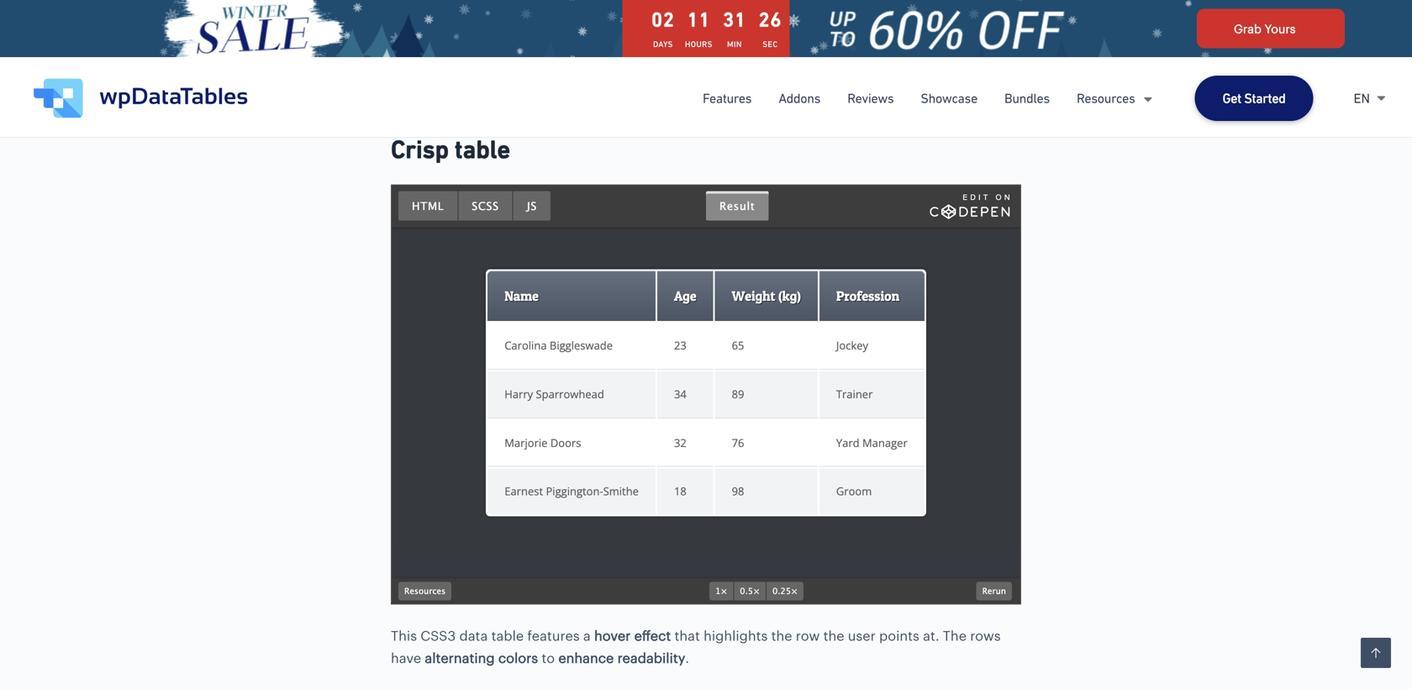 Task type: vqa. For each thing, say whether or not it's contained in the screenshot.
Reviews Link
yes



Task type: locate. For each thing, give the bounding box(es) containing it.
rows
[[599, 51, 630, 67], [971, 628, 1001, 644]]

so data can fit in each table cell when the window is either compressed or stretched.
[[391, 51, 992, 89]]

1 horizontal spatial rows
[[971, 628, 1001, 644]]

1 vertical spatial data
[[460, 628, 488, 644]]

rows right at.
[[971, 628, 1001, 644]]

grab yours
[[1234, 22, 1296, 35]]

26
[[759, 8, 782, 31]]

0 vertical spatial data
[[744, 51, 773, 67]]

customizable color scheme
[[391, 0, 1006, 25]]

0 horizontal spatial the
[[772, 628, 793, 644]]

effect
[[635, 628, 671, 644]]

0 vertical spatial rows
[[599, 51, 630, 67]]

highlights
[[704, 628, 768, 644]]

yours
[[1265, 22, 1296, 35]]

2 horizontal spatial the
[[971, 51, 992, 67]]

user
[[848, 628, 876, 644]]

0 horizontal spatial data
[[460, 628, 488, 644]]

features
[[703, 91, 752, 106]]

table
[[459, 51, 491, 67], [870, 51, 903, 67], [455, 135, 510, 164], [492, 628, 524, 644]]

days
[[653, 40, 673, 49]]

stretched.
[[600, 74, 666, 89]]

1 horizontal spatial the
[[824, 628, 845, 644]]

bundles link
[[1005, 88, 1050, 108]]

rows up stretched.
[[599, 51, 630, 67]]

data down sec
[[744, 51, 773, 67]]

this
[[391, 628, 417, 644]]

the
[[971, 51, 992, 67], [772, 628, 793, 644], [824, 628, 845, 644]]

0 horizontal spatial rows
[[599, 51, 630, 67]]

color
[[972, 0, 1006, 2]]

reviews
[[848, 91, 894, 106]]

expandable
[[520, 51, 596, 67]]

1 vertical spatial rows
[[971, 628, 1001, 644]]

resources
[[1077, 91, 1136, 106]]

either
[[459, 74, 496, 89]]

crisp table
[[391, 135, 510, 164]]

table left cell
[[870, 51, 903, 67]]

1 vertical spatial the
[[943, 628, 967, 644]]

data
[[744, 51, 773, 67], [460, 628, 488, 644]]

go to top image
[[1371, 648, 1382, 658]]

table up colors
[[492, 628, 524, 644]]

columns.
[[661, 51, 720, 67]]

1 horizontal spatial the
[[943, 628, 967, 644]]

the html table has expandable rows and columns.
[[391, 51, 720, 67]]

the inside the so data can fit in each table cell when the window is either compressed or stretched.
[[971, 51, 992, 67]]

0 horizontal spatial the
[[391, 51, 415, 67]]

the up window
[[391, 51, 415, 67]]

hours
[[685, 40, 713, 49]]

each
[[835, 51, 867, 67]]

colors
[[498, 650, 538, 666]]

the left row
[[772, 628, 793, 644]]

wpdatatables logo image
[[34, 79, 248, 118]]

hover
[[594, 628, 631, 644]]

and
[[633, 51, 658, 67]]

row
[[796, 628, 820, 644]]

to
[[542, 650, 555, 666]]

the right row
[[824, 628, 845, 644]]

the
[[391, 51, 415, 67], [943, 628, 967, 644]]

grab
[[1234, 22, 1262, 35]]

compressed
[[500, 74, 579, 89]]

get
[[1223, 91, 1242, 106]]

1 horizontal spatial data
[[744, 51, 773, 67]]

the right at.
[[943, 628, 967, 644]]

showcase link
[[921, 88, 978, 108]]

table inside the so data can fit in each table cell when the window is either compressed or stretched.
[[870, 51, 903, 67]]

at.
[[923, 628, 940, 644]]

the right when
[[971, 51, 992, 67]]

cell
[[906, 51, 929, 67]]

data up alternating
[[460, 628, 488, 644]]

addons link
[[779, 88, 821, 108]]

that
[[675, 628, 700, 644]]

has
[[495, 51, 517, 67]]

addons
[[779, 91, 821, 106]]



Task type: describe. For each thing, give the bounding box(es) containing it.
data inside the so data can fit in each table cell when the window is either compressed or stretched.
[[744, 51, 773, 67]]

is
[[445, 74, 455, 89]]

the inside 'that highlights the row the user points at. the rows have'
[[943, 628, 967, 644]]

reviews link
[[848, 88, 894, 108]]

table right crisp
[[455, 135, 510, 164]]

alternating colors to enhance readability .
[[425, 650, 690, 666]]

html
[[418, 51, 455, 67]]

alternating
[[425, 650, 495, 666]]

get started link
[[1195, 76, 1314, 121]]

.
[[686, 650, 690, 666]]

a
[[583, 628, 591, 644]]

features link
[[703, 88, 752, 108]]

started
[[1245, 91, 1286, 106]]

or
[[583, 74, 596, 89]]

rows inside 'that highlights the row the user points at. the rows have'
[[971, 628, 1001, 644]]

points
[[880, 628, 920, 644]]

min
[[727, 40, 742, 49]]

caret image
[[1144, 97, 1152, 102]]

css3
[[421, 628, 456, 644]]

grab yours link
[[1197, 9, 1345, 48]]

11
[[687, 8, 711, 31]]

when
[[933, 51, 968, 67]]

customizable
[[883, 0, 969, 2]]

that highlights the row the user points at. the rows have
[[391, 628, 1001, 666]]

scheme
[[391, 9, 442, 25]]

crisp
[[391, 135, 449, 164]]

so
[[724, 51, 741, 67]]

features
[[528, 628, 580, 644]]

can
[[776, 51, 800, 67]]

readability
[[618, 650, 686, 666]]

fit
[[803, 51, 816, 67]]

enhance
[[559, 650, 614, 666]]

get started
[[1223, 91, 1286, 106]]

showcase
[[921, 91, 978, 106]]

0 vertical spatial the
[[391, 51, 415, 67]]

caret image
[[1377, 95, 1386, 102]]

bundles
[[1005, 91, 1050, 106]]

this css3 data table features a hover effect
[[391, 628, 671, 644]]

31
[[723, 8, 746, 31]]

window
[[391, 74, 441, 89]]

en
[[1354, 91, 1371, 106]]

in
[[820, 51, 832, 67]]

table up either
[[459, 51, 491, 67]]

have
[[391, 650, 421, 666]]

sec
[[763, 40, 778, 49]]

02
[[652, 8, 675, 31]]



